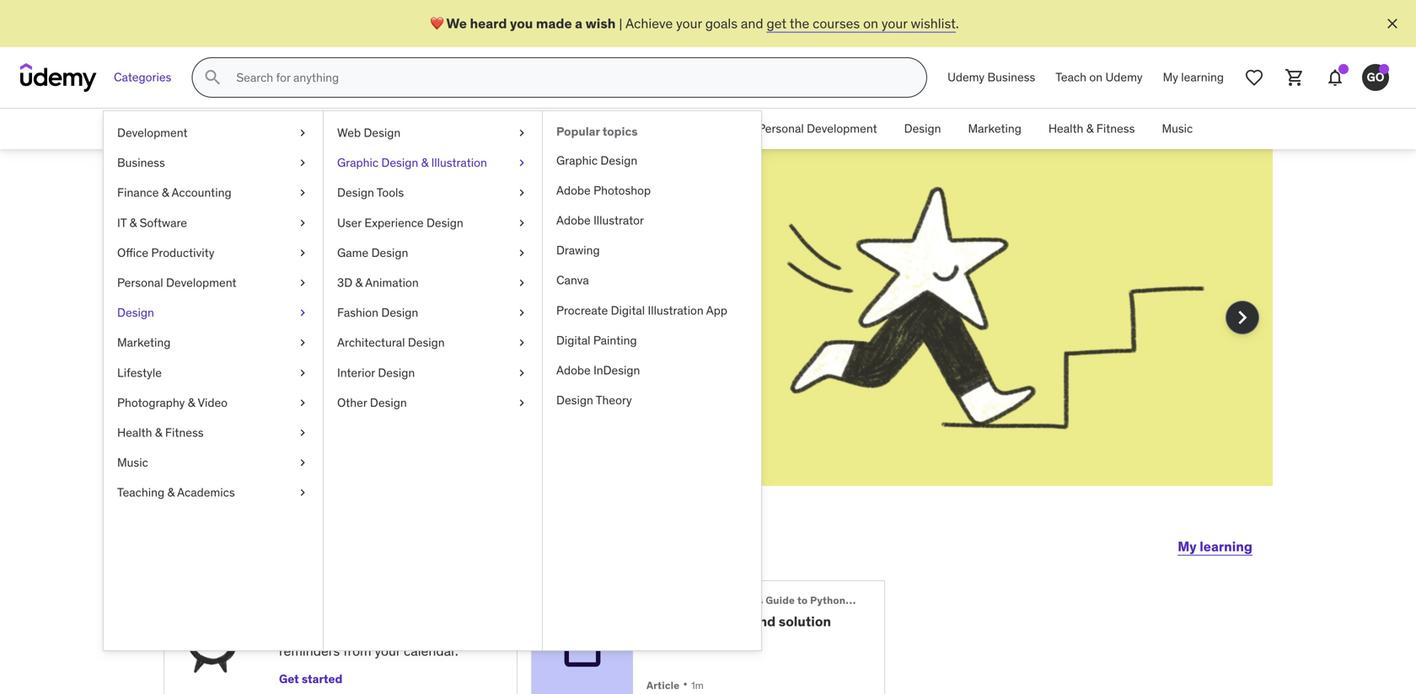 Task type: locate. For each thing, give the bounding box(es) containing it.
0 vertical spatial office productivity
[[634, 121, 731, 136]]

udemy right teach
[[1106, 70, 1143, 85]]

your
[[676, 15, 702, 32], [882, 15, 908, 32], [378, 315, 404, 332], [375, 643, 401, 660]]

0 horizontal spatial on
[[863, 15, 879, 32]]

digital painting
[[556, 333, 637, 348]]

& for 3d & animation link
[[355, 275, 363, 290]]

fashion
[[337, 305, 379, 320]]

1 vertical spatial my
[[1178, 538, 1197, 556]]

categories button
[[104, 57, 182, 98]]

xsmall image inside design link
[[296, 305, 309, 321]]

0 horizontal spatial business
[[117, 155, 165, 170]]

personal development link
[[745, 109, 891, 149], [104, 268, 323, 298]]

accounting
[[450, 121, 510, 136], [172, 185, 232, 200]]

.
[[956, 15, 959, 32]]

0 horizontal spatial personal
[[117, 275, 163, 290]]

business
[[988, 70, 1036, 85], [321, 121, 369, 136], [117, 155, 165, 170]]

1 horizontal spatial music link
[[1149, 109, 1207, 149]]

get inside button
[[279, 672, 299, 687]]

0 horizontal spatial marketing
[[117, 335, 171, 350]]

health for the bottommost health & fitness link
[[117, 425, 152, 440]]

your down adds
[[375, 643, 401, 660]]

to right time
[[375, 599, 388, 616]]

architectural
[[337, 335, 405, 350]]

web
[[337, 125, 361, 140]]

& for teaching & academics link
[[167, 485, 175, 501]]

0 horizontal spatial office
[[117, 245, 148, 260]]

fitness for the bottommost health & fitness link
[[165, 425, 204, 440]]

office productivity for health & fitness
[[634, 121, 731, 136]]

on right teach
[[1090, 70, 1103, 85]]

graphic for graphic design & illustration
[[337, 155, 379, 170]]

close image
[[1384, 15, 1401, 32]]

0 vertical spatial it
[[537, 121, 546, 136]]

1 vertical spatial marketing link
[[104, 328, 323, 358]]

office productivity
[[634, 121, 731, 136], [117, 245, 214, 260]]

11.
[[647, 613, 663, 631]]

1 horizontal spatial the
[[790, 15, 810, 32]]

1 vertical spatial music
[[117, 455, 148, 471]]

1 vertical spatial the
[[280, 334, 300, 351]]

learn
[[391, 599, 424, 616]]

software for health & fitness
[[559, 121, 607, 136]]

xsmall image inside teaching & academics link
[[296, 485, 309, 501]]

accounting for health & fitness
[[450, 121, 510, 136]]

xsmall image for photography & video
[[296, 395, 309, 411]]

finance & accounting down development link at left top
[[117, 185, 232, 200]]

0 horizontal spatial you
[[316, 315, 338, 332]]

adobe for adobe photoshop
[[556, 183, 591, 198]]

1 vertical spatial office productivity link
[[104, 238, 323, 268]]

finance for lifestyle
[[117, 185, 159, 200]]

gary
[[431, 526, 499, 561]]

office productivity link for lifestyle
[[104, 238, 323, 268]]

0 vertical spatial office
[[634, 121, 665, 136]]

office productivity link up "adobe photoshop" link
[[620, 109, 745, 149]]

xsmall image for music
[[296, 455, 309, 471]]

xsmall image for design tools
[[515, 185, 529, 201]]

health & fitness link down teach on udemy link
[[1035, 109, 1149, 149]]

xsmall image inside marketing link
[[296, 335, 309, 351]]

digital up painting
[[611, 303, 645, 318]]

finance & accounting link for health & fitness
[[382, 109, 523, 149]]

xsmall image left the procreate
[[515, 305, 529, 321]]

1 vertical spatial finance & accounting
[[117, 185, 232, 200]]

finance & accounting up graphic design & illustration link
[[396, 121, 510, 136]]

adobe up "drawing"
[[556, 213, 591, 228]]

your inside the every day a little closer learning helps you reach your goals. keep learning and reap the rewards.
[[378, 315, 404, 332]]

digital painting link
[[543, 326, 761, 356]]

guide
[[766, 594, 795, 607]]

you left made
[[510, 15, 533, 32]]

office
[[634, 121, 665, 136], [117, 245, 148, 260]]

marketing
[[968, 121, 1022, 136], [117, 335, 171, 350]]

& for finance & accounting link for health & fitness
[[440, 121, 447, 136]]

development for health & fitness
[[807, 121, 877, 136]]

0 horizontal spatial to
[[375, 599, 388, 616]]

xsmall image inside personal development link
[[296, 275, 309, 291]]

1 vertical spatial personal development link
[[104, 268, 323, 298]]

other design link
[[324, 388, 542, 418]]

1 vertical spatial it
[[117, 215, 127, 230]]

interior design link
[[324, 358, 542, 388]]

0 vertical spatial business
[[988, 70, 1036, 85]]

xsmall image inside development link
[[296, 125, 309, 141]]

1 horizontal spatial to
[[798, 594, 808, 607]]

xsmall image up closer
[[296, 245, 309, 261]]

& for photography & video link
[[188, 395, 195, 410]]

finance & accounting link for lifestyle
[[104, 178, 323, 208]]

adobe illustrator
[[556, 213, 644, 228]]

xsmall image for development
[[296, 125, 309, 141]]

0 horizontal spatial it
[[117, 215, 127, 230]]

0 vertical spatial finance & accounting
[[396, 121, 510, 136]]

0 vertical spatial personal
[[758, 121, 804, 136]]

helps
[[280, 315, 313, 332]]

to inside "schedule time to learn a little each day adds up. get reminders from your calendar."
[[375, 599, 388, 616]]

it for lifestyle
[[117, 215, 127, 230]]

day up from
[[353, 624, 374, 641]]

shopping cart with 0 items image
[[1285, 67, 1305, 88]]

3 adobe from the top
[[556, 363, 591, 378]]

0 vertical spatial finance & accounting link
[[382, 109, 523, 149]]

teaching
[[117, 485, 165, 501]]

business down development link at left top
[[117, 155, 165, 170]]

1 horizontal spatial on
[[1090, 70, 1103, 85]]

schedule time to learn a little each day adds up. get reminders from your calendar.
[[279, 599, 458, 660]]

accounting up graphic design & illustration link
[[450, 121, 510, 136]]

0 horizontal spatial digital
[[556, 333, 591, 348]]

get
[[432, 624, 454, 641], [279, 672, 299, 687]]

your up architectural design
[[378, 315, 404, 332]]

xsmall image left other
[[296, 395, 309, 411]]

marketing up lifestyle on the bottom of page
[[117, 335, 171, 350]]

fitness down the photography & video
[[165, 425, 204, 440]]

0 horizontal spatial marketing link
[[104, 328, 323, 358]]

business left teach
[[988, 70, 1036, 85]]

let's
[[164, 526, 227, 561]]

0 horizontal spatial personal development link
[[104, 268, 323, 298]]

wishlist
[[911, 15, 956, 32]]

marketing link for health & fitness
[[955, 109, 1035, 149]]

get left started
[[279, 672, 299, 687]]

health & fitness down photography
[[117, 425, 204, 440]]

xsmall image for lifestyle
[[296, 365, 309, 381]]

it & software link
[[523, 109, 620, 149], [104, 208, 323, 238]]

other design
[[337, 395, 407, 410]]

it & software link for lifestyle
[[104, 208, 323, 238]]

web design link
[[324, 118, 542, 148]]

0 horizontal spatial illustration
[[431, 155, 487, 170]]

xsmall image inside 'lifestyle' link
[[296, 365, 309, 381]]

on inside teach on udemy link
[[1090, 70, 1103, 85]]

health & fitness for the rightmost health & fitness link
[[1049, 121, 1135, 136]]

little up reminders on the bottom left of the page
[[291, 624, 318, 641]]

business for lifestyle
[[117, 155, 165, 170]]

1 vertical spatial marketing
[[117, 335, 171, 350]]

1 horizontal spatial personal
[[758, 121, 804, 136]]

& for lifestyle it & software link
[[129, 215, 137, 230]]

0 horizontal spatial finance
[[117, 185, 159, 200]]

and left get
[[741, 15, 764, 32]]

xsmall image for office productivity
[[296, 245, 309, 261]]

xsmall image inside office productivity link
[[296, 245, 309, 261]]

get up calendar.
[[432, 624, 454, 641]]

xsmall image inside interior design link
[[515, 365, 529, 381]]

xsmall image inside design tools link
[[515, 185, 529, 201]]

finance & accounting link up graphic design & illustration
[[382, 109, 523, 149]]

notifications image
[[1325, 67, 1346, 88]]

adobe
[[556, 183, 591, 198], [556, 213, 591, 228], [556, 363, 591, 378]]

1 vertical spatial it & software
[[117, 215, 187, 230]]

marketing link up video
[[104, 328, 323, 358]]

3d
[[337, 275, 353, 290]]

software
[[559, 121, 607, 136], [140, 215, 187, 230]]

little inside the every day a little closer learning helps you reach your goals. keep learning and reap the rewards.
[[424, 223, 507, 266]]

submit search image
[[203, 67, 223, 88]]

1 vertical spatial fitness
[[165, 425, 204, 440]]

0 horizontal spatial personal development
[[117, 275, 237, 290]]

xsmall image inside health & fitness link
[[296, 425, 309, 441]]

user experience design
[[337, 215, 464, 230]]

1 vertical spatial get
[[279, 672, 299, 687]]

0 vertical spatial personal development
[[758, 121, 877, 136]]

0 vertical spatial get
[[432, 624, 454, 641]]

1 vertical spatial digital
[[556, 333, 591, 348]]

business link
[[307, 109, 382, 149], [104, 148, 323, 178]]

personal for lifestyle
[[117, 275, 163, 290]]

xsmall image inside user experience design 'link'
[[515, 215, 529, 231]]

1 horizontal spatial office
[[634, 121, 665, 136]]

1 vertical spatial accounting
[[172, 185, 232, 200]]

2 udemy from the left
[[1106, 70, 1143, 85]]

office productivity link up the "learning" at left
[[104, 238, 323, 268]]

0 horizontal spatial music
[[117, 455, 148, 471]]

1 horizontal spatial productivity
[[668, 121, 731, 136]]

finance for health & fitness
[[396, 121, 437, 136]]

xsmall image up helps
[[296, 275, 309, 291]]

0 vertical spatial on
[[863, 15, 879, 32]]

adobe down graphic design
[[556, 183, 591, 198]]

graphic down web
[[337, 155, 379, 170]]

0 vertical spatial health & fitness link
[[1035, 109, 1149, 149]]

you up rewards.
[[316, 315, 338, 332]]

1 vertical spatial health
[[117, 425, 152, 440]]

1 vertical spatial day
[[353, 624, 374, 641]]

1 vertical spatial office
[[117, 245, 148, 260]]

health down photography
[[117, 425, 152, 440]]

on right courses
[[863, 15, 879, 32]]

xsmall image inside music link
[[296, 455, 309, 471]]

1 horizontal spatial software
[[559, 121, 607, 136]]

office for health & fitness
[[634, 121, 665, 136]]

1 horizontal spatial it & software link
[[523, 109, 620, 149]]

the down helps
[[280, 334, 300, 351]]

the right get
[[790, 15, 810, 32]]

xsmall image inside fashion design 'link'
[[515, 305, 529, 321]]

1 vertical spatial illustration
[[648, 303, 704, 318]]

marketing link for lifestyle
[[104, 328, 323, 358]]

health & fitness link down video
[[104, 418, 323, 448]]

0 vertical spatial digital
[[611, 303, 645, 318]]

adobe photoshop link
[[543, 176, 761, 206]]

the
[[647, 594, 665, 607]]

office productivity link for health & fitness
[[620, 109, 745, 149]]

xsmall image left "drawing"
[[515, 245, 529, 261]]

0 vertical spatial illustration
[[431, 155, 487, 170]]

time
[[342, 599, 372, 616]]

xsmall image down rewards.
[[296, 365, 309, 381]]

and down guide
[[752, 613, 776, 631]]

fashion design
[[337, 305, 418, 320]]

it & software for health & fitness
[[537, 121, 607, 136]]

1 horizontal spatial digital
[[611, 303, 645, 318]]

accounting down development link at left top
[[172, 185, 232, 200]]

xsmall image inside web design "link"
[[515, 125, 529, 141]]

0 vertical spatial it & software link
[[523, 109, 620, 149]]

1 vertical spatial you
[[316, 315, 338, 332]]

video
[[198, 395, 228, 410]]

1 unread notification image
[[1339, 64, 1349, 74]]

illustration down canva link
[[648, 303, 704, 318]]

achieve
[[626, 15, 673, 32]]

1 vertical spatial and
[[224, 334, 247, 351]]

drawing link
[[543, 236, 761, 266]]

xsmall image left 'popular'
[[515, 125, 529, 141]]

0 horizontal spatial health
[[117, 425, 152, 440]]

2 adobe from the top
[[556, 213, 591, 228]]

graphic design
[[556, 153, 638, 168]]

0 horizontal spatial get
[[279, 672, 299, 687]]

1 horizontal spatial health
[[1049, 121, 1084, 136]]

0 horizontal spatial health & fitness
[[117, 425, 204, 440]]

marketing down udemy business link in the right top of the page
[[968, 121, 1022, 136]]

lifestyle
[[117, 365, 162, 380]]

xsmall image inside "business" link
[[296, 155, 309, 171]]

1 vertical spatial finance
[[117, 185, 159, 200]]

the
[[790, 15, 810, 32], [280, 334, 300, 351]]

wishlist image
[[1244, 67, 1265, 88]]

personal
[[758, 121, 804, 136], [117, 275, 163, 290]]

xsmall image for fashion design
[[515, 305, 529, 321]]

business for health & fitness
[[321, 121, 369, 136]]

0 horizontal spatial it & software
[[117, 215, 187, 230]]

digital
[[611, 303, 645, 318], [556, 333, 591, 348]]

1 vertical spatial software
[[140, 215, 187, 230]]

my learning
[[1163, 70, 1224, 85], [1178, 538, 1253, 556]]

architectural design
[[337, 335, 445, 350]]

graphic down 'popular'
[[556, 153, 598, 168]]

teaching & academics
[[117, 485, 235, 501]]

xsmall image inside "other design" link
[[515, 395, 529, 411]]

little inside "schedule time to learn a little each day adds up. get reminders from your calendar."
[[291, 624, 318, 641]]

design theory link
[[543, 386, 761, 416]]

1 vertical spatial design link
[[104, 298, 323, 328]]

business up design tools
[[321, 121, 369, 136]]

adobe up design theory
[[556, 363, 591, 378]]

udemy down .
[[948, 70, 985, 85]]

1 horizontal spatial finance
[[396, 121, 437, 136]]

marketing link down udemy business link in the right top of the page
[[955, 109, 1035, 149]]

1 horizontal spatial graphic
[[556, 153, 598, 168]]

a
[[575, 15, 583, 32], [398, 223, 418, 266]]

day up "3d"
[[330, 223, 391, 266]]

experience
[[365, 215, 424, 230]]

0 vertical spatial finance
[[396, 121, 437, 136]]

0 horizontal spatial design link
[[104, 298, 323, 328]]

0 vertical spatial it & software
[[537, 121, 607, 136]]

finance & accounting link down development link at left top
[[104, 178, 323, 208]]

1 vertical spatial it & software link
[[104, 208, 323, 238]]

fitness down teach on udemy link
[[1097, 121, 1135, 136]]

courses
[[813, 15, 860, 32]]

health down teach
[[1049, 121, 1084, 136]]

finance & accounting
[[396, 121, 510, 136], [117, 185, 232, 200]]

it & software link for health & fitness
[[523, 109, 620, 149]]

& for the rightmost health & fitness link
[[1087, 121, 1094, 136]]

adobe inside 'link'
[[556, 213, 591, 228]]

digital down the procreate
[[556, 333, 591, 348]]

day inside the every day a little closer learning helps you reach your goals. keep learning and reap the rewards.
[[330, 223, 391, 266]]

0 horizontal spatial office productivity
[[117, 245, 214, 260]]

1 vertical spatial health & fitness
[[117, 425, 204, 440]]

xsmall image
[[296, 125, 309, 141], [296, 155, 309, 171], [296, 185, 309, 201], [515, 185, 529, 201], [515, 215, 529, 231], [515, 275, 529, 291], [296, 305, 309, 321], [296, 335, 309, 351], [515, 335, 529, 351], [515, 395, 529, 411], [296, 425, 309, 441], [296, 455, 309, 471], [296, 485, 309, 501]]

xsmall image for health & fitness
[[296, 425, 309, 441]]

xsmall image left user
[[296, 215, 309, 231]]

xsmall image
[[515, 125, 529, 141], [515, 155, 529, 171], [296, 215, 309, 231], [296, 245, 309, 261], [515, 245, 529, 261], [296, 275, 309, 291], [515, 305, 529, 321], [296, 365, 309, 381], [515, 365, 529, 381], [296, 395, 309, 411]]

a inside the every day a little closer learning helps you reach your goals. keep learning and reap the rewards.
[[398, 223, 418, 266]]

business link for health & fitness
[[307, 109, 382, 149]]

and down the "learning" at left
[[224, 334, 247, 351]]

fashion design link
[[324, 298, 542, 328]]

0 horizontal spatial productivity
[[151, 245, 214, 260]]

design
[[904, 121, 941, 136], [364, 125, 401, 140], [601, 153, 638, 168], [381, 155, 418, 170], [337, 185, 374, 200], [427, 215, 464, 230], [371, 245, 408, 260], [117, 305, 154, 320], [381, 305, 418, 320], [408, 335, 445, 350], [378, 365, 415, 380], [556, 393, 593, 408], [370, 395, 407, 410]]

0 vertical spatial design link
[[891, 109, 955, 149]]

up.
[[410, 624, 429, 641]]

& for the bottommost health & fitness link
[[155, 425, 162, 440]]

0 vertical spatial health & fitness
[[1049, 121, 1135, 136]]

xsmall image for web design
[[515, 125, 529, 141]]

1 horizontal spatial music
[[1162, 121, 1193, 136]]

1 horizontal spatial personal development link
[[745, 109, 891, 149]]

1 horizontal spatial illustration
[[648, 303, 704, 318]]

xsmall image inside game design link
[[515, 245, 529, 261]]

xsmall image for other design
[[515, 395, 529, 411]]

1 horizontal spatial finance & accounting link
[[382, 109, 523, 149]]

illustration down web design "link"
[[431, 155, 487, 170]]

1 horizontal spatial office productivity link
[[620, 109, 745, 149]]

health & fitness down teach on udemy link
[[1049, 121, 1135, 136]]

udemy image
[[20, 63, 97, 92]]

xsmall image left graphic design
[[515, 155, 529, 171]]

1 adobe from the top
[[556, 183, 591, 198]]

your left wishlist
[[882, 15, 908, 32]]

3d & animation
[[337, 275, 419, 290]]

1 vertical spatial business
[[321, 121, 369, 136]]

0 vertical spatial marketing
[[968, 121, 1022, 136]]

to
[[798, 594, 808, 607], [375, 599, 388, 616]]

0 vertical spatial marketing link
[[955, 109, 1035, 149]]

0 horizontal spatial finance & accounting
[[117, 185, 232, 200]]

day
[[330, 223, 391, 266], [353, 624, 374, 641]]

xsmall image for finance & accounting
[[296, 185, 309, 201]]

xsmall image inside finance & accounting link
[[296, 185, 309, 201]]

11. homework and solution link
[[647, 613, 857, 631]]

health & fitness link
[[1035, 109, 1149, 149], [104, 418, 323, 448]]

xsmall image inside it & software link
[[296, 215, 309, 231]]

carousel element
[[143, 149, 1273, 527]]

learning inside the every day a little closer learning helps you reach your goals. keep learning and reap the rewards.
[[480, 315, 529, 332]]

start
[[233, 526, 298, 561]]

0 horizontal spatial udemy
[[948, 70, 985, 85]]

1 vertical spatial on
[[1090, 70, 1103, 85]]

1 vertical spatial adobe
[[556, 213, 591, 228]]

0 horizontal spatial little
[[291, 624, 318, 641]]

0 vertical spatial day
[[330, 223, 391, 266]]

you
[[510, 15, 533, 32], [316, 315, 338, 332]]

xsmall image inside 3d & animation link
[[515, 275, 529, 291]]

xsmall image inside architectural design link
[[515, 335, 529, 351]]

1 horizontal spatial fitness
[[1097, 121, 1135, 136]]

get started button
[[279, 668, 343, 692]]

graphic
[[556, 153, 598, 168], [337, 155, 379, 170]]

learning
[[1182, 70, 1224, 85], [480, 315, 529, 332], [1200, 538, 1253, 556]]

productivity for health & fitness
[[668, 121, 731, 136]]

xsmall image down keep learning link
[[515, 365, 529, 381]]

little up 3d & animation link
[[424, 223, 507, 266]]

indesign
[[594, 363, 640, 378]]

personal development for health & fitness
[[758, 121, 877, 136]]

xsmall image inside graphic design & illustration link
[[515, 155, 529, 171]]

it & software
[[537, 121, 607, 136], [117, 215, 187, 230]]

1 horizontal spatial business
[[321, 121, 369, 136]]

xsmall image inside photography & video link
[[296, 395, 309, 411]]

the ultimate beginners guide to python programming 11. homework and solution
[[647, 594, 916, 631]]

animation
[[365, 275, 419, 290]]

•
[[683, 676, 688, 694]]

2 vertical spatial adobe
[[556, 363, 591, 378]]

xsmall image for architectural design
[[515, 335, 529, 351]]

1 vertical spatial personal development
[[117, 275, 237, 290]]

xsmall image for design
[[296, 305, 309, 321]]

photoshop
[[594, 183, 651, 198]]

to up solution
[[798, 594, 808, 607]]



Task type: describe. For each thing, give the bounding box(es) containing it.
other
[[337, 395, 367, 410]]

next image
[[1229, 304, 1256, 331]]

python
[[810, 594, 846, 607]]

canva link
[[543, 266, 761, 296]]

personal development link for health & fitness
[[745, 109, 891, 149]]

wish
[[586, 15, 616, 32]]

|
[[619, 15, 623, 32]]

design link for health & fitness
[[891, 109, 955, 149]]

finance & accounting for lifestyle
[[117, 185, 232, 200]]

& for it & software link corresponding to health & fitness
[[549, 121, 556, 136]]

your inside "schedule time to learn a little each day adds up. get reminders from your calendar."
[[375, 643, 401, 660]]

development for lifestyle
[[166, 275, 237, 290]]

business link for lifestyle
[[104, 148, 323, 178]]

design inside "link"
[[364, 125, 401, 140]]

xsmall image for marketing
[[296, 335, 309, 351]]

design link for lifestyle
[[104, 298, 323, 328]]

game design link
[[324, 238, 542, 268]]

article
[[647, 680, 680, 693]]

adobe indesign link
[[543, 356, 761, 386]]

started
[[302, 672, 343, 687]]

health & fitness for the bottommost health & fitness link
[[117, 425, 204, 440]]

homework
[[666, 613, 749, 631]]

get the courses on your wishlist link
[[767, 15, 956, 32]]

keep
[[446, 315, 477, 332]]

udemy business link
[[938, 57, 1046, 98]]

a
[[279, 624, 287, 641]]

beginners
[[713, 594, 763, 607]]

photography & video link
[[104, 388, 323, 418]]

1m
[[691, 680, 704, 693]]

1 horizontal spatial health & fitness link
[[1035, 109, 1149, 149]]

graphic for graphic design
[[556, 153, 598, 168]]

❤️
[[430, 15, 444, 32]]

xsmall image for teaching & academics
[[296, 485, 309, 501]]

web design
[[337, 125, 401, 140]]

finance & accounting for health & fitness
[[396, 121, 510, 136]]

graphic design link
[[543, 146, 761, 176]]

academics
[[177, 485, 235, 501]]

your left goals
[[676, 15, 702, 32]]

user
[[337, 215, 362, 230]]

it for health & fitness
[[537, 121, 546, 136]]

graphic design & illustration
[[337, 155, 487, 170]]

get
[[767, 15, 787, 32]]

xsmall image for user experience design
[[515, 215, 529, 231]]

office productivity for lifestyle
[[117, 245, 214, 260]]

xsmall image for personal development
[[296, 275, 309, 291]]

productivity for lifestyle
[[151, 245, 214, 260]]

0 vertical spatial my learning link
[[1153, 57, 1234, 98]]

photography & video
[[117, 395, 228, 410]]

xsmall image for game design
[[515, 245, 529, 261]]

design tools
[[337, 185, 404, 200]]

design theory
[[556, 393, 632, 408]]

get started
[[279, 672, 343, 687]]

1 vertical spatial health & fitness link
[[104, 418, 323, 448]]

& for finance & accounting link for lifestyle
[[162, 185, 169, 200]]

accounting for lifestyle
[[172, 185, 232, 200]]

health for the rightmost health & fitness link
[[1049, 121, 1084, 136]]

architectural design link
[[324, 328, 542, 358]]

teach
[[1056, 70, 1087, 85]]

programming
[[848, 594, 916, 607]]

adobe illustrator link
[[543, 206, 761, 236]]

ultimate
[[667, 594, 710, 607]]

xsmall image for 3d & animation
[[515, 275, 529, 291]]

teach on udemy link
[[1046, 57, 1153, 98]]

we
[[446, 15, 467, 32]]

game design
[[337, 245, 408, 260]]

every day a little closer learning helps you reach your goals. keep learning and reap the rewards.
[[224, 223, 529, 351]]

marketing for lifestyle
[[117, 335, 171, 350]]

solution
[[779, 613, 831, 631]]

xsmall image for business
[[296, 155, 309, 171]]

1 vertical spatial my learning
[[1178, 538, 1253, 556]]

marketing for health & fitness
[[968, 121, 1022, 136]]

goals.
[[407, 315, 443, 332]]

article • 1m
[[647, 676, 704, 694]]

0 vertical spatial and
[[741, 15, 764, 32]]

day inside "schedule time to learn a little each day adds up. get reminders from your calendar."
[[353, 624, 374, 641]]

office for lifestyle
[[117, 245, 148, 260]]

go
[[1367, 70, 1385, 85]]

3d & animation link
[[324, 268, 542, 298]]

0 vertical spatial you
[[510, 15, 533, 32]]

game
[[337, 245, 369, 260]]

udemy business
[[948, 70, 1036, 85]]

reap
[[250, 334, 277, 351]]

it & software for lifestyle
[[117, 215, 187, 230]]

let's start learning, gary
[[164, 526, 499, 561]]

you inside the every day a little closer learning helps you reach your goals. keep learning and reap the rewards.
[[316, 315, 338, 332]]

learning
[[224, 315, 277, 332]]

1 udemy from the left
[[948, 70, 985, 85]]

software for lifestyle
[[140, 215, 187, 230]]

xsmall image for graphic design & illustration
[[515, 155, 529, 171]]

design tools link
[[324, 178, 542, 208]]

2 horizontal spatial business
[[988, 70, 1036, 85]]

illustrator
[[594, 213, 644, 228]]

tools
[[377, 185, 404, 200]]

rewards.
[[303, 334, 354, 351]]

and inside the every day a little closer learning helps you reach your goals. keep learning and reap the rewards.
[[224, 334, 247, 351]]

teach on udemy
[[1056, 70, 1143, 85]]

fitness for the rightmost health & fitness link
[[1097, 121, 1135, 136]]

personal development for lifestyle
[[117, 275, 237, 290]]

graphic design & illustration link
[[324, 148, 542, 178]]

schedule
[[279, 599, 339, 616]]

canva
[[556, 273, 589, 288]]

graphic design & illustration element
[[542, 111, 761, 651]]

calendar.
[[404, 643, 458, 660]]

reminders
[[279, 643, 340, 660]]

go link
[[1356, 57, 1396, 98]]

personal development link for lifestyle
[[104, 268, 323, 298]]

0 vertical spatial a
[[575, 15, 583, 32]]

personal for health & fitness
[[758, 121, 804, 136]]

adobe for adobe illustrator
[[556, 213, 591, 228]]

procreate digital illustration app link
[[543, 296, 761, 326]]

0 vertical spatial my
[[1163, 70, 1179, 85]]

0 vertical spatial my learning
[[1163, 70, 1224, 85]]

0 vertical spatial music
[[1162, 121, 1193, 136]]

adds
[[378, 624, 407, 641]]

1 vertical spatial music link
[[104, 448, 323, 478]]

you have alerts image
[[1379, 64, 1390, 74]]

adobe for adobe indesign
[[556, 363, 591, 378]]

and inside the ultimate beginners guide to python programming 11. homework and solution
[[752, 613, 776, 631]]

xsmall image for interior design
[[515, 365, 529, 381]]

Search for anything text field
[[233, 63, 906, 92]]

adobe photoshop
[[556, 183, 651, 198]]

reach
[[341, 315, 375, 332]]

1 vertical spatial my learning link
[[1178, 527, 1253, 567]]

2 vertical spatial learning
[[1200, 538, 1253, 556]]

0 vertical spatial learning
[[1182, 70, 1224, 85]]

get inside "schedule time to learn a little each day adds up. get reminders from your calendar."
[[432, 624, 454, 641]]

closer
[[224, 265, 327, 309]]

❤️   we heard you made a wish | achieve your goals and get the courses on your wishlist .
[[430, 15, 959, 32]]

procreate
[[556, 303, 608, 318]]

keep learning link
[[446, 315, 529, 332]]

xsmall image for it & software
[[296, 215, 309, 231]]

theory
[[596, 393, 632, 408]]

procreate digital illustration app
[[556, 303, 728, 318]]

adobe indesign
[[556, 363, 640, 378]]

the inside the every day a little closer learning helps you reach your goals. keep learning and reap the rewards.
[[280, 334, 300, 351]]

to inside the ultimate beginners guide to python programming 11. homework and solution
[[798, 594, 808, 607]]

app
[[706, 303, 728, 318]]



Task type: vqa. For each thing, say whether or not it's contained in the screenshot.
EVERYTHING within In this Adobe Illustrator Complete Mega Course, you'll learn everything you need to know to begin using Adobe Illustrator cc like a Pro.
no



